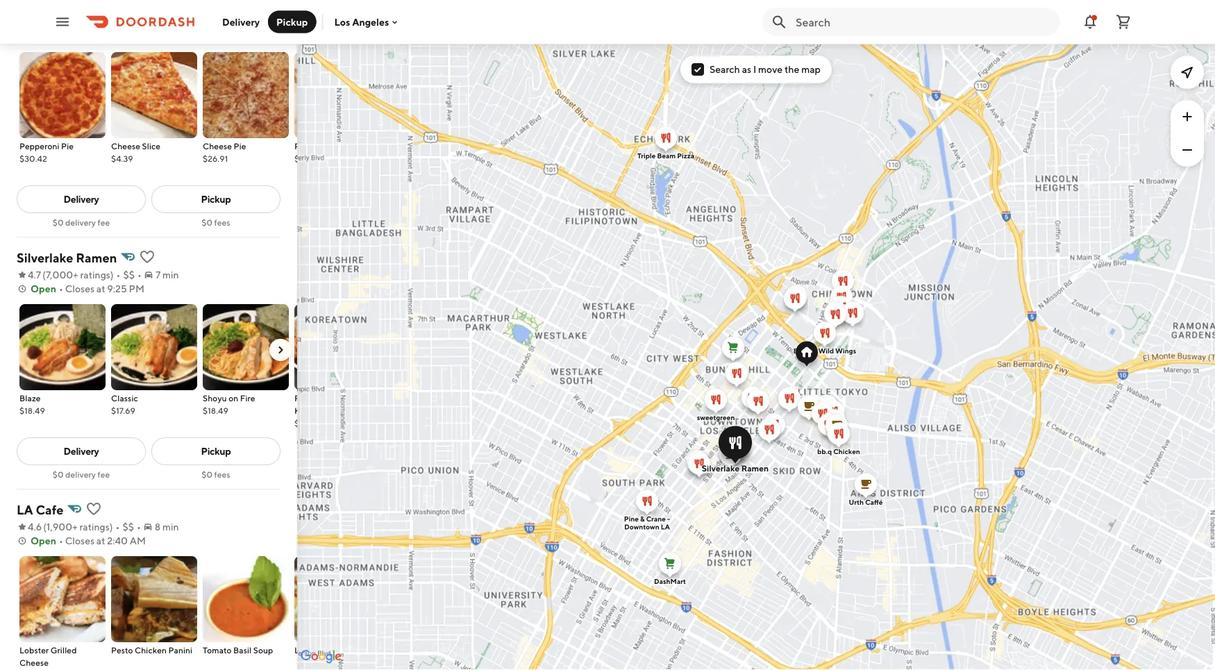 Task type: vqa. For each thing, say whether or not it's contained in the screenshot.


Task type: describe. For each thing, give the bounding box(es) containing it.
average rating of 4.6 out of 5 element
[[17, 520, 42, 534]]

regular
[[294, 393, 325, 403]]

shoyu
[[203, 393, 227, 403]]

angeles
[[352, 16, 389, 28]]

delivery for second delivery link from the bottom
[[65, 217, 96, 227]]

) for silverlake ramen
[[110, 269, 114, 281]]

• $$ for silverlake ramen
[[116, 269, 135, 281]]

cafe for la cafe
[[36, 502, 64, 517]]

grilled
[[51, 645, 77, 655]]

tomato basil soup
[[203, 645, 273, 655]]

slice for pepperoni slice $5.27
[[336, 141, 355, 151]]

shoyu on fire image
[[203, 304, 289, 390]]

fee for 1st delivery link from the bottom
[[98, 469, 110, 479]]

$17.69
[[111, 406, 135, 415]]

delivery for 1st delivery link from the bottom
[[65, 469, 96, 479]]

( 1,900+ ratings )
[[43, 521, 113, 533]]

( for silverlake
[[42, 269, 46, 281]]

la cafe burger button
[[294, 556, 381, 656]]

1 vertical spatial delivery
[[64, 193, 99, 205]]

4.6
[[28, 521, 42, 533]]

burger
[[327, 645, 354, 655]]

lobster grilled cheese button
[[19, 556, 106, 669]]

chicken inside the "regular chicken karaage bowl $9.39"
[[326, 393, 358, 403]]

$0 delivery fee for 1st delivery link from the bottom
[[53, 469, 110, 479]]

delivery inside button
[[222, 16, 260, 27]]

open menu image
[[54, 14, 71, 30]]

open for silverlake
[[31, 283, 56, 294]]

7
[[155, 269, 161, 281]]

7,000+
[[46, 269, 78, 281]]

delivery button
[[214, 11, 268, 33]]

cheese inside the lobster grilled cheese
[[19, 658, 49, 667]]

chicken inside pesto chicken panini button
[[135, 645, 167, 655]]

cheese pie image
[[203, 52, 289, 138]]

2 vertical spatial pickup
[[201, 445, 231, 457]]

$$ for cafe
[[123, 521, 134, 533]]

la cafe
[[17, 502, 64, 517]]

map
[[801, 64, 821, 75]]

cheese pie $26.91
[[203, 141, 246, 163]]

pickup link for 1st delivery link from the bottom
[[151, 437, 281, 465]]

as
[[742, 64, 751, 75]]

blaze image
[[19, 304, 106, 390]]

soup
[[253, 645, 273, 655]]

tomato basil soup button
[[203, 556, 289, 656]]

pickup button
[[268, 11, 316, 33]]

pesto chicken panini
[[111, 645, 192, 655]]

los angeles button
[[334, 16, 400, 28]]

8 min
[[155, 521, 179, 533]]

2 $0 fees from the top
[[202, 469, 230, 479]]

pickup inside button
[[276, 16, 308, 27]]

• down the 1,900+
[[59, 535, 63, 547]]

2 delivery link from the top
[[17, 437, 146, 465]]

ratings for cafe
[[79, 521, 110, 533]]

recenter the map image
[[1179, 64, 1196, 81]]

regular chicken karaage bowl $9.39
[[294, 393, 358, 428]]

pesto chicken panini button
[[111, 556, 197, 656]]

2 fees from the top
[[214, 469, 230, 479]]

4.7
[[28, 269, 41, 281]]

pickup link for second delivery link from the bottom
[[151, 185, 281, 213]]

fire
[[240, 393, 255, 403]]

pepperoni for $5.27
[[294, 141, 334, 151]]

i
[[753, 64, 756, 75]]

open • closes at 9:25 pm
[[31, 283, 145, 294]]

pepperoni pie $30.42
[[19, 141, 74, 163]]

Store search: begin typing to search for stores available on DoorDash text field
[[796, 14, 1051, 30]]

pepperoni slice $5.27
[[294, 141, 355, 163]]

click to add this store to your saved list image
[[86, 501, 102, 517]]

• up 9:25
[[116, 269, 120, 281]]

cheese slice $4.39
[[111, 141, 161, 163]]

• up 2:40
[[116, 521, 120, 533]]

$4.39
[[111, 153, 133, 163]]

1 $18.49 from the left
[[19, 406, 45, 415]]

9:25
[[107, 283, 127, 294]]

7 min
[[155, 269, 179, 281]]

karaage
[[294, 406, 326, 415]]

• up pm
[[138, 269, 142, 281]]



Task type: locate. For each thing, give the bounding box(es) containing it.
2 pepperoni from the left
[[294, 141, 334, 151]]

min for silverlake ramen
[[163, 269, 179, 281]]

1 vertical spatial delivery link
[[17, 437, 146, 465]]

wings
[[835, 347, 856, 355], [835, 347, 856, 355]]

$18.49 inside shoyu on fire $18.49
[[203, 406, 228, 415]]

pine
[[624, 515, 639, 523], [624, 515, 639, 523]]

notification bell image
[[1082, 14, 1099, 30]]

la inside button
[[294, 645, 305, 655]]

1 closes from the top
[[65, 283, 94, 294]]

1 min from the top
[[163, 269, 179, 281]]

sweetgreen
[[697, 414, 735, 422], [697, 414, 735, 422]]

0 vertical spatial $0 delivery fee
[[53, 217, 110, 227]]

cafe
[[36, 502, 64, 517], [307, 645, 326, 655]]

delivery
[[65, 217, 96, 227], [65, 469, 96, 479]]

silverlake ramen
[[17, 250, 117, 265], [702, 464, 769, 473], [702, 464, 769, 473]]

• $$ up 9:25
[[116, 269, 135, 281]]

pepperoni pie image
[[19, 52, 106, 138]]

cheese up "$26.91"
[[203, 141, 232, 151]]

pepperoni up $30.42
[[19, 141, 59, 151]]

•
[[116, 269, 120, 281], [138, 269, 142, 281], [59, 283, 63, 294], [116, 521, 120, 533], [137, 521, 141, 533], [59, 535, 63, 547]]

2 fee from the top
[[98, 469, 110, 479]]

ramen
[[76, 250, 117, 265], [741, 464, 769, 473], [741, 464, 769, 473]]

min right 8
[[163, 521, 179, 533]]

1 horizontal spatial cheese
[[111, 141, 140, 151]]

$$
[[123, 269, 135, 281], [123, 521, 134, 533]]

tomato
[[203, 645, 232, 655]]

search as i move the map
[[710, 64, 821, 75]]

fee for second delivery link from the bottom
[[98, 217, 110, 227]]

at
[[96, 283, 105, 294], [96, 535, 105, 547]]

( for la
[[43, 521, 47, 533]]

chicken
[[326, 393, 358, 403], [833, 448, 860, 456], [833, 448, 860, 456], [135, 645, 167, 655]]

0 items, open order cart image
[[1115, 14, 1132, 30]]

basil
[[233, 645, 252, 655]]

$18.49
[[19, 406, 45, 415], [203, 406, 228, 415]]

fee up click to add this store to your saved list icon
[[98, 469, 110, 479]]

2 pie from the left
[[234, 141, 246, 151]]

1 fees from the top
[[214, 217, 230, 227]]

0 horizontal spatial slice
[[142, 141, 161, 151]]

pie inside cheese pie $26.91
[[234, 141, 246, 151]]

2:40
[[107, 535, 128, 547]]

$0
[[53, 217, 64, 227], [202, 217, 213, 227], [53, 469, 64, 479], [202, 469, 213, 479]]

1 delivery link from the top
[[17, 185, 146, 213]]

open down 4.7
[[31, 283, 56, 294]]

• $$
[[116, 269, 135, 281], [116, 521, 134, 533]]

1 vertical spatial • $$
[[116, 521, 134, 533]]

0 vertical spatial $0 fees
[[202, 217, 230, 227]]

pepperoni for $30.42
[[19, 141, 59, 151]]

cheese for $26.91
[[203, 141, 232, 151]]

zoom out image
[[1179, 142, 1196, 158]]

pie
[[61, 141, 74, 151], [234, 141, 246, 151]]

ratings for ramen
[[80, 269, 110, 281]]

0 vertical spatial delivery link
[[17, 185, 146, 213]]

0 vertical spatial • $$
[[116, 269, 135, 281]]

at left 2:40
[[96, 535, 105, 547]]

0 vertical spatial at
[[96, 283, 105, 294]]

$18.49 down shoyu
[[203, 406, 228, 415]]

average rating of 4.7 out of 5 element
[[17, 268, 41, 282]]

lobster grilled cheese
[[19, 645, 77, 667]]

• $$ up 2:40
[[116, 521, 134, 533]]

0 vertical spatial min
[[163, 269, 179, 281]]

cafe up the 1,900+
[[36, 502, 64, 517]]

cheese down lobster
[[19, 658, 49, 667]]

$0 delivery fee up ( 7,000+ ratings )
[[53, 217, 110, 227]]

closes down ( 7,000+ ratings )
[[65, 283, 94, 294]]

panini
[[168, 645, 192, 655]]

open
[[31, 283, 56, 294], [31, 535, 56, 547]]

bowl
[[328, 406, 347, 415]]

cheese
[[111, 141, 140, 151], [203, 141, 232, 151], [19, 658, 49, 667]]

open • closes at 2:40 am
[[31, 535, 146, 547]]

2 vertical spatial delivery
[[64, 445, 99, 457]]

&
[[640, 515, 645, 523], [640, 515, 645, 523]]

pie inside pepperoni pie $30.42
[[61, 141, 74, 151]]

0 horizontal spatial cafe
[[36, 502, 64, 517]]

1 vertical spatial open
[[31, 535, 56, 547]]

$0 delivery fee
[[53, 217, 110, 227], [53, 469, 110, 479]]

1 vertical spatial ratings
[[79, 521, 110, 533]]

1 pie from the left
[[61, 141, 74, 151]]

$26.91
[[203, 153, 228, 163]]

crane
[[646, 515, 666, 523], [646, 515, 666, 523]]

closes for ramen
[[65, 283, 94, 294]]

$$ for ramen
[[123, 269, 135, 281]]

next image
[[275, 344, 286, 356]]

$18.49 down blaze
[[19, 406, 45, 415]]

1 vertical spatial at
[[96, 535, 105, 547]]

) up 2:40
[[110, 521, 113, 533]]

delivery link
[[17, 185, 146, 213], [17, 437, 146, 465]]

cheese inside cheese pie $26.91
[[203, 141, 232, 151]]

1 vertical spatial )
[[110, 521, 113, 533]]

0 vertical spatial cafe
[[36, 502, 64, 517]]

1 pickup link from the top
[[151, 185, 281, 213]]

$0 delivery fee for second delivery link from the bottom
[[53, 217, 110, 227]]

fees
[[214, 217, 230, 227], [214, 469, 230, 479]]

0 vertical spatial (
[[42, 269, 46, 281]]

at left 9:25
[[96, 283, 105, 294]]

delivery link down the $17.69
[[17, 437, 146, 465]]

)
[[110, 269, 114, 281], [110, 521, 113, 533]]

ratings up open • closes at 2:40 am
[[79, 521, 110, 533]]

0 horizontal spatial pie
[[61, 141, 74, 151]]

pesto chicken panini image
[[111, 556, 197, 642]]

( right 4.6
[[43, 521, 47, 533]]

open for la
[[31, 535, 56, 547]]

1 $0 fees from the top
[[202, 217, 230, 227]]

• up "am"
[[137, 521, 141, 533]]

1 vertical spatial pickup link
[[151, 437, 281, 465]]

move
[[758, 64, 783, 75]]

slice inside pepperoni slice $5.27
[[336, 141, 355, 151]]

1 vertical spatial delivery
[[65, 469, 96, 479]]

2 min from the top
[[163, 521, 179, 533]]

delivery
[[222, 16, 260, 27], [64, 193, 99, 205], [64, 445, 99, 457]]

• $$ for la cafe
[[116, 521, 134, 533]]

pie down cheese pie image
[[234, 141, 246, 151]]

shoyu on fire $18.49
[[203, 393, 255, 415]]

0 vertical spatial fee
[[98, 217, 110, 227]]

pickup down "$26.91"
[[201, 193, 231, 205]]

delivery up click to add this store to your saved list icon
[[65, 469, 96, 479]]

0 vertical spatial pickup link
[[151, 185, 281, 213]]

1 horizontal spatial $18.49
[[203, 406, 228, 415]]

pepperoni inside pepperoni pie $30.42
[[19, 141, 59, 151]]

pepperoni up the $5.27
[[294, 141, 334, 151]]

slice for cheese slice $4.39
[[142, 141, 161, 151]]

search
[[710, 64, 740, 75]]

0 vertical spatial pickup
[[276, 16, 308, 27]]

cafe inside la cafe burger button
[[307, 645, 326, 655]]

2 horizontal spatial cheese
[[203, 141, 232, 151]]

zoom in image
[[1179, 108, 1196, 125]]

lobster grilled cheese image
[[19, 556, 106, 642]]

delivery left pickup button
[[222, 16, 260, 27]]

fee
[[98, 217, 110, 227], [98, 469, 110, 479]]

cafe left burger
[[307, 645, 326, 655]]

0 vertical spatial delivery
[[222, 16, 260, 27]]

blaze $18.49
[[19, 393, 45, 415]]

classic $17.69
[[111, 393, 138, 415]]

blaze
[[19, 393, 41, 403]]

$30.42
[[19, 153, 47, 163]]

( right 4.7
[[42, 269, 46, 281]]

slice inside cheese slice $4.39
[[142, 141, 161, 151]]

1,900+
[[47, 521, 77, 533]]

2 delivery from the top
[[65, 469, 96, 479]]

pickup
[[276, 16, 308, 27], [201, 193, 231, 205], [201, 445, 231, 457]]

pepperoni inside pepperoni slice $5.27
[[294, 141, 334, 151]]

fee up ( 7,000+ ratings )
[[98, 217, 110, 227]]

bb.q
[[817, 448, 832, 456], [817, 448, 832, 456]]

ratings up "open • closes at 9:25 pm"
[[80, 269, 110, 281]]

0 horizontal spatial cheese
[[19, 658, 49, 667]]

1 horizontal spatial cafe
[[307, 645, 326, 655]]

silverlake
[[17, 250, 73, 265], [702, 464, 740, 473], [702, 464, 740, 473]]

1 delivery from the top
[[65, 217, 96, 227]]

click to add this store to your saved list image
[[139, 249, 156, 265]]

la cafe burger
[[294, 645, 354, 655]]

1 horizontal spatial pepperoni
[[294, 141, 334, 151]]

0 vertical spatial delivery
[[65, 217, 96, 227]]

buffalo wild wings
[[794, 347, 856, 355], [794, 347, 856, 355]]

0 horizontal spatial pepperoni
[[19, 141, 59, 151]]

delivery up click to add this store to your saved list icon
[[64, 445, 99, 457]]

delivery up ( 7,000+ ratings )
[[65, 217, 96, 227]]

0 vertical spatial $$
[[123, 269, 135, 281]]

1 vertical spatial min
[[163, 521, 179, 533]]

2 open from the top
[[31, 535, 56, 547]]

2 $0 delivery fee from the top
[[53, 469, 110, 479]]

min
[[163, 269, 179, 281], [163, 521, 179, 533]]

the
[[785, 64, 800, 75]]

-
[[667, 515, 670, 523], [667, 515, 670, 523]]

pie for cheese pie $26.91
[[234, 141, 246, 151]]

1 vertical spatial $0 delivery fee
[[53, 469, 110, 479]]

$9.39
[[294, 418, 316, 428]]

slice
[[142, 141, 161, 151], [336, 141, 355, 151]]

0 vertical spatial open
[[31, 283, 56, 294]]

closes down ( 1,900+ ratings )
[[65, 535, 94, 547]]

cheese slice image
[[111, 52, 197, 138]]

pie down pepperoni pie image
[[61, 141, 74, 151]]

8
[[155, 521, 161, 533]]

1 vertical spatial pickup
[[201, 193, 231, 205]]

2 $18.49 from the left
[[203, 406, 228, 415]]

• down 7,000+ at left top
[[59, 283, 63, 294]]

1 horizontal spatial slice
[[336, 141, 355, 151]]

pickup link
[[151, 185, 281, 213], [151, 437, 281, 465]]

1 at from the top
[[96, 283, 105, 294]]

at for la cafe
[[96, 535, 105, 547]]

am
[[130, 535, 146, 547]]

at for silverlake ramen
[[96, 283, 105, 294]]

pie for pepperoni pie $30.42
[[61, 141, 74, 151]]

1 fee from the top
[[98, 217, 110, 227]]

1 $0 delivery fee from the top
[[53, 217, 110, 227]]

0 vertical spatial ratings
[[80, 269, 110, 281]]

ratings
[[80, 269, 110, 281], [79, 521, 110, 533]]

beam
[[657, 152, 676, 160], [657, 152, 676, 160]]

2 at from the top
[[96, 535, 105, 547]]

0 horizontal spatial $18.49
[[19, 406, 45, 415]]

wild
[[818, 347, 834, 355], [818, 347, 834, 355]]

pm
[[129, 283, 145, 294]]

$5.27
[[294, 153, 316, 163]]

1 vertical spatial fee
[[98, 469, 110, 479]]

cheese up $4.39 at the top of the page
[[111, 141, 140, 151]]

pickup link down "$26.91"
[[151, 185, 281, 213]]

(
[[42, 269, 46, 281], [43, 521, 47, 533]]

$0 delivery fee up click to add this store to your saved list icon
[[53, 469, 110, 479]]

tomato basil soup image
[[203, 556, 289, 642]]

pepperoni
[[19, 141, 59, 151], [294, 141, 334, 151]]

Search as I move the map checkbox
[[692, 63, 704, 76]]

cheese for $4.39
[[111, 141, 140, 151]]

powered by google image
[[301, 650, 342, 664]]

pickup left los
[[276, 16, 308, 27]]

cafe for la cafe burger
[[307, 645, 326, 655]]

classic image
[[111, 304, 197, 390]]

pine & crane - downtown la
[[624, 515, 670, 531], [624, 515, 670, 531]]

pizza
[[677, 152, 694, 160], [677, 152, 694, 160]]

$$ up "am"
[[123, 521, 134, 533]]

map region
[[159, 33, 1215, 670]]

urth
[[849, 498, 864, 506], [849, 498, 864, 506]]

1 vertical spatial (
[[43, 521, 47, 533]]

1 vertical spatial cafe
[[307, 645, 326, 655]]

) up 9:25
[[110, 269, 114, 281]]

classic
[[111, 393, 138, 403]]

2 slice from the left
[[336, 141, 355, 151]]

bb.q chicken
[[817, 448, 860, 456], [817, 448, 860, 456]]

2 closes from the top
[[65, 535, 94, 547]]

0 vertical spatial closes
[[65, 283, 94, 294]]

on
[[229, 393, 238, 403]]

open down 4.6
[[31, 535, 56, 547]]

los
[[334, 16, 350, 28]]

pickup link down shoyu on fire $18.49
[[151, 437, 281, 465]]

closes for cafe
[[65, 535, 94, 547]]

la
[[17, 502, 33, 517], [661, 523, 670, 531], [661, 523, 670, 531], [294, 645, 305, 655]]

) for la cafe
[[110, 521, 113, 533]]

1 vertical spatial $0 fees
[[202, 469, 230, 479]]

$$ up pm
[[123, 269, 135, 281]]

delivery down pepperoni pie $30.42
[[64, 193, 99, 205]]

delivery link down $4.39 at the top of the page
[[17, 185, 146, 213]]

1 vertical spatial fees
[[214, 469, 230, 479]]

min for la cafe
[[163, 521, 179, 533]]

lobster
[[19, 645, 49, 655]]

1 vertical spatial closes
[[65, 535, 94, 547]]

1 vertical spatial $$
[[123, 521, 134, 533]]

1 pepperoni from the left
[[19, 141, 59, 151]]

cheese inside cheese slice $4.39
[[111, 141, 140, 151]]

0 vertical spatial )
[[110, 269, 114, 281]]

min right 7
[[163, 269, 179, 281]]

1 slice from the left
[[142, 141, 161, 151]]

2 pickup link from the top
[[151, 437, 281, 465]]

los angeles
[[334, 16, 389, 28]]

pickup down shoyu on fire $18.49
[[201, 445, 231, 457]]

( 7,000+ ratings )
[[42, 269, 114, 281]]

$0 fees
[[202, 217, 230, 227], [202, 469, 230, 479]]

pesto
[[111, 645, 133, 655]]

1 horizontal spatial pie
[[234, 141, 246, 151]]

caffé
[[865, 498, 883, 506], [865, 498, 883, 506]]

0 vertical spatial fees
[[214, 217, 230, 227]]

1 open from the top
[[31, 283, 56, 294]]



